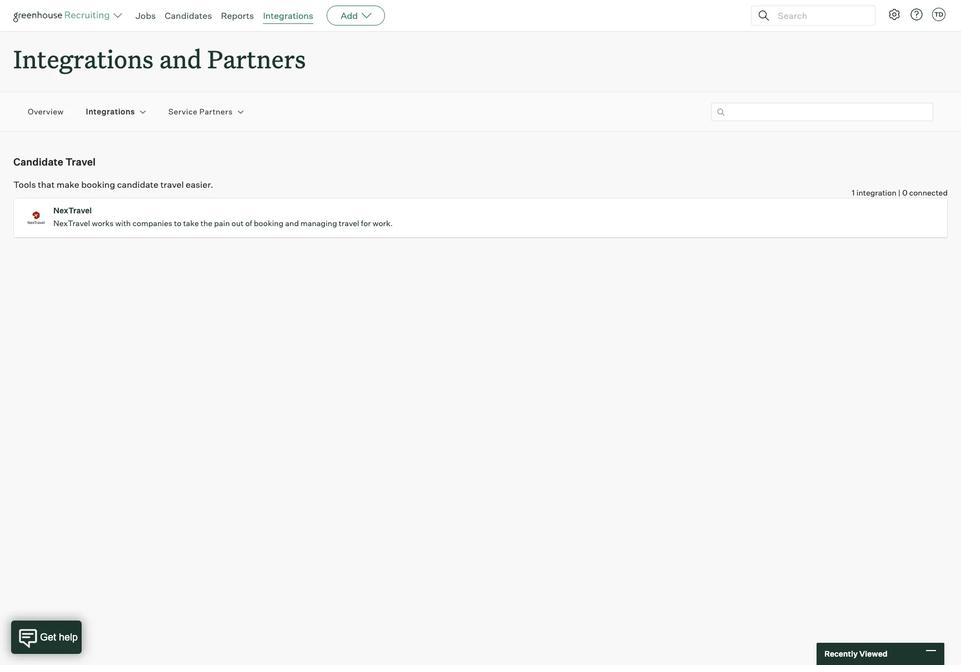 Task type: describe. For each thing, give the bounding box(es) containing it.
companies
[[133, 219, 172, 228]]

0 horizontal spatial integrations link
[[86, 106, 135, 117]]

Search text field
[[776, 8, 866, 24]]

1 vertical spatial integrations
[[13, 42, 154, 75]]

reports
[[221, 10, 254, 21]]

1 integration | 0 connected
[[853, 188, 948, 197]]

candidate
[[13, 156, 63, 168]]

pain
[[214, 219, 230, 228]]

work.
[[373, 219, 393, 228]]

jobs link
[[136, 10, 156, 21]]

integration
[[857, 188, 897, 197]]

recently
[[825, 650, 858, 659]]

add
[[341, 10, 358, 21]]

td button
[[931, 6, 948, 23]]

travel
[[65, 156, 96, 168]]

overview link
[[28, 106, 64, 117]]

managing
[[301, 219, 337, 228]]

candidates link
[[165, 10, 212, 21]]

that
[[38, 179, 55, 190]]

2 nextravel from the top
[[53, 219, 90, 228]]

2 vertical spatial integrations
[[86, 107, 135, 116]]

travel inside nextravel nextravel works with companies to take the pain out of booking and managing travel for work.
[[339, 219, 360, 228]]

nextravel nextravel works with companies to take the pain out of booking and managing travel for work.
[[53, 206, 393, 228]]

configure image
[[888, 8, 902, 21]]

works
[[92, 219, 114, 228]]

reports link
[[221, 10, 254, 21]]

take
[[183, 219, 199, 228]]

td button
[[933, 8, 946, 21]]

1 horizontal spatial integrations link
[[263, 10, 314, 21]]

booking inside nextravel nextravel works with companies to take the pain out of booking and managing travel for work.
[[254, 219, 284, 228]]

jobs
[[136, 10, 156, 21]]

tools
[[13, 179, 36, 190]]

recently viewed
[[825, 650, 888, 659]]

add button
[[327, 6, 385, 26]]

0 vertical spatial and
[[159, 42, 202, 75]]

connected
[[910, 188, 948, 197]]

make
[[57, 179, 79, 190]]

greenhouse recruiting image
[[13, 9, 113, 22]]

0 horizontal spatial travel
[[160, 179, 184, 190]]



Task type: locate. For each thing, give the bounding box(es) containing it.
candidates
[[165, 10, 212, 21]]

of
[[245, 219, 252, 228]]

1 vertical spatial booking
[[254, 219, 284, 228]]

partners down reports
[[208, 42, 306, 75]]

1 vertical spatial nextravel
[[53, 219, 90, 228]]

integrations link
[[263, 10, 314, 21], [86, 106, 135, 117]]

and inside nextravel nextravel works with companies to take the pain out of booking and managing travel for work.
[[285, 219, 299, 228]]

1 horizontal spatial and
[[285, 219, 299, 228]]

1 nextravel from the top
[[53, 206, 92, 215]]

1 vertical spatial partners
[[200, 107, 233, 116]]

integrations
[[263, 10, 314, 21], [13, 42, 154, 75], [86, 107, 135, 116]]

nextravel down make
[[53, 206, 92, 215]]

0 vertical spatial integrations
[[263, 10, 314, 21]]

1 vertical spatial integrations link
[[86, 106, 135, 117]]

partners
[[208, 42, 306, 75], [200, 107, 233, 116]]

0 vertical spatial nextravel
[[53, 206, 92, 215]]

1 horizontal spatial travel
[[339, 219, 360, 228]]

1 horizontal spatial booking
[[254, 219, 284, 228]]

service partners link
[[168, 106, 233, 117]]

None text field
[[712, 103, 934, 121]]

0 vertical spatial travel
[[160, 179, 184, 190]]

and down candidates
[[159, 42, 202, 75]]

to
[[174, 219, 182, 228]]

viewed
[[860, 650, 888, 659]]

out
[[232, 219, 244, 228]]

partners right "service"
[[200, 107, 233, 116]]

0
[[903, 188, 908, 197]]

with
[[115, 219, 131, 228]]

the
[[201, 219, 213, 228]]

booking down travel
[[81, 179, 115, 190]]

travel
[[160, 179, 184, 190], [339, 219, 360, 228]]

0 vertical spatial booking
[[81, 179, 115, 190]]

booking
[[81, 179, 115, 190], [254, 219, 284, 228]]

tools that make booking candidate travel easier.
[[13, 179, 213, 190]]

nextravel left the works
[[53, 219, 90, 228]]

td
[[935, 11, 944, 18]]

integrations and partners
[[13, 42, 306, 75]]

booking right of
[[254, 219, 284, 228]]

overview
[[28, 107, 64, 116]]

1
[[853, 188, 855, 197]]

candidate travel
[[13, 156, 96, 168]]

and left managing
[[285, 219, 299, 228]]

travel left easier.
[[160, 179, 184, 190]]

0 horizontal spatial and
[[159, 42, 202, 75]]

nextravel
[[53, 206, 92, 215], [53, 219, 90, 228]]

travel left for
[[339, 219, 360, 228]]

0 vertical spatial integrations link
[[263, 10, 314, 21]]

for
[[361, 219, 371, 228]]

0 vertical spatial partners
[[208, 42, 306, 75]]

service
[[168, 107, 198, 116]]

0 horizontal spatial booking
[[81, 179, 115, 190]]

1 vertical spatial and
[[285, 219, 299, 228]]

1 vertical spatial travel
[[339, 219, 360, 228]]

candidate
[[117, 179, 159, 190]]

|
[[899, 188, 901, 197]]

easier.
[[186, 179, 213, 190]]

and
[[159, 42, 202, 75], [285, 219, 299, 228]]

service partners
[[168, 107, 233, 116]]



Task type: vqa. For each thing, say whether or not it's contained in the screenshot.
Th
no



